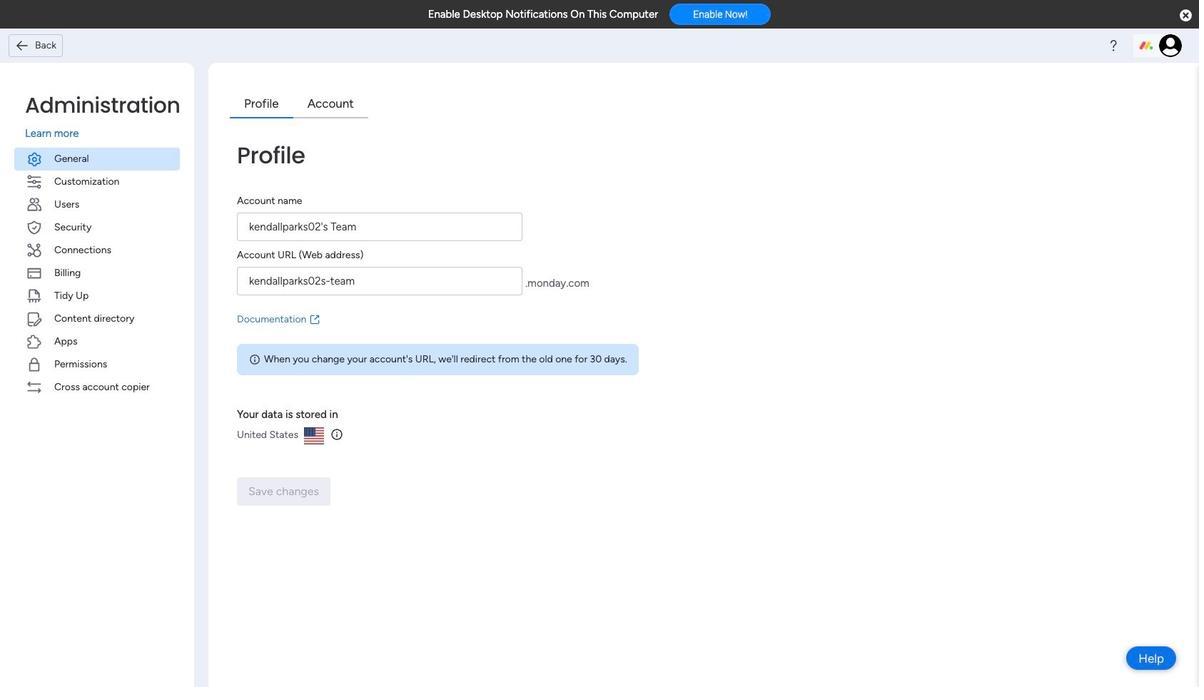 Task type: vqa. For each thing, say whether or not it's contained in the screenshot.
Google Calendar Anywhere's your
no



Task type: locate. For each thing, give the bounding box(es) containing it.
back to workspace image
[[15, 38, 29, 53]]

None text field
[[237, 212, 523, 241]]

None text field
[[237, 267, 523, 295]]



Task type: describe. For each thing, give the bounding box(es) containing it.
help image
[[1107, 39, 1121, 53]]

dapulse close image
[[1180, 9, 1192, 23]]

kendall parks image
[[1160, 34, 1182, 57]]



